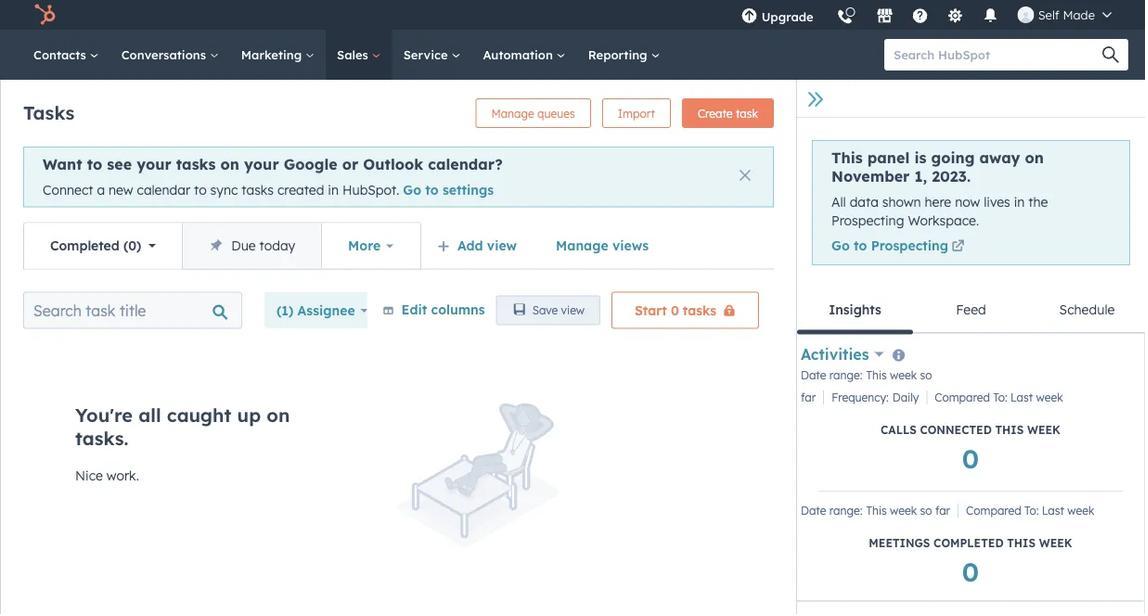 Task type: describe. For each thing, give the bounding box(es) containing it.
caught
[[167, 403, 232, 427]]

0 inside meetings completed this week element
[[963, 555, 980, 588]]

or
[[342, 155, 359, 174]]

going
[[932, 149, 975, 167]]

so inside this week so far
[[920, 368, 933, 382]]

far inside this week so far
[[801, 391, 816, 405]]

0 inside navigation
[[128, 237, 136, 254]]

2 vertical spatial this
[[867, 504, 887, 518]]

Search HubSpot search field
[[885, 39, 1112, 71]]

lives
[[984, 194, 1011, 210]]

activities button
[[801, 343, 884, 366]]

settings link
[[936, 0, 975, 30]]

to left see
[[87, 155, 102, 174]]

save view button
[[496, 296, 601, 325]]

range: for date range: this week so far
[[830, 504, 863, 518]]

on inside you're all caught up on tasks.
[[267, 403, 290, 427]]

all
[[138, 403, 161, 427]]

sales link
[[326, 30, 392, 80]]

range: for date range:
[[830, 368, 863, 382]]

meetings completed this week element
[[801, 499, 1141, 597]]

Search task title search field
[[23, 292, 242, 329]]

hubspot.
[[343, 182, 400, 198]]

away
[[980, 149, 1021, 167]]

panel
[[868, 149, 910, 167]]

save
[[533, 304, 558, 318]]

on for tasks
[[221, 155, 239, 174]]

edit
[[402, 301, 427, 317]]

made
[[1063, 7, 1095, 22]]

manage views link
[[544, 227, 661, 264]]

calendar?
[[428, 155, 503, 174]]

menu containing self made
[[730, 0, 1123, 37]]

0 inside the calls connected this week element
[[963, 442, 980, 475]]

schedule
[[1060, 302, 1115, 318]]

start
[[635, 302, 667, 319]]

import
[[618, 106, 655, 120]]

self
[[1039, 7, 1060, 22]]

manage for manage queues
[[491, 106, 535, 120]]

want to see your tasks on your google or outlook calendar? alert
[[23, 147, 774, 208]]

manage views
[[556, 237, 649, 254]]

want to see your tasks on your google or outlook calendar? connect a new calendar to sync tasks created in hubspot. go to settings
[[43, 155, 503, 198]]

go to prospecting link
[[832, 238, 968, 257]]

up
[[237, 403, 261, 427]]

upgrade
[[762, 9, 814, 24]]

frequency:
[[832, 391, 889, 405]]

completed ( 0 )
[[50, 237, 141, 254]]

views
[[613, 237, 649, 254]]

ruby anderson image
[[1018, 6, 1035, 23]]

the
[[1029, 194, 1049, 210]]

(1) assignee
[[277, 302, 355, 319]]

reporting
[[588, 47, 651, 62]]

this for panel
[[832, 149, 863, 167]]

marketplaces image
[[877, 8, 894, 25]]

2023.
[[932, 167, 971, 186]]

service link
[[392, 30, 472, 80]]

conversations link
[[110, 30, 230, 80]]

date for date range:
[[801, 368, 827, 382]]

view for add view
[[487, 237, 517, 254]]

manage queues link
[[476, 98, 591, 128]]

self made
[[1039, 7, 1095, 22]]

this for week
[[867, 368, 887, 382]]

due today
[[231, 237, 295, 254]]

activities
[[801, 345, 869, 364]]

reporting link
[[577, 30, 672, 80]]

google
[[284, 155, 338, 174]]

all data shown here now lives in the prospecting workspace.
[[832, 194, 1049, 228]]

feed
[[956, 302, 987, 318]]

prospecting inside the 'all data shown here now lives in the prospecting workspace.'
[[832, 212, 905, 228]]

see
[[107, 155, 132, 174]]

manage queues
[[491, 106, 575, 120]]

service
[[404, 47, 452, 62]]

0 button for the calls connected this week element
[[963, 441, 980, 476]]

help image
[[912, 8, 929, 25]]

far inside meetings completed this week element
[[936, 504, 951, 518]]

sales
[[337, 47, 372, 62]]

add view button
[[425, 227, 533, 264]]

nice
[[75, 468, 103, 484]]

upgrade image
[[741, 8, 758, 25]]

(1) assignee button
[[265, 292, 380, 329]]

more
[[348, 238, 381, 254]]

automation
[[483, 47, 557, 62]]

insights link
[[797, 288, 914, 334]]

1,
[[915, 167, 927, 186]]

)
[[136, 237, 141, 254]]

calendar
[[137, 182, 190, 198]]

2 your from the left
[[244, 155, 279, 174]]

in inside the 'all data shown here now lives in the prospecting workspace.'
[[1014, 194, 1025, 210]]

date for date range: this week so far
[[801, 504, 827, 518]]

in inside want to see your tasks on your google or outlook calendar? connect a new calendar to sync tasks created in hubspot. go to settings
[[328, 182, 339, 198]]

save view
[[533, 304, 585, 318]]

add view
[[458, 237, 517, 254]]

0 button for meetings completed this week element
[[963, 554, 980, 589]]

date range:
[[801, 368, 863, 382]]

created
[[278, 182, 324, 198]]

task
[[736, 106, 758, 120]]

assignee
[[298, 302, 355, 319]]

due today link
[[182, 223, 321, 269]]

create task link
[[682, 98, 774, 128]]

import link
[[602, 98, 671, 128]]

queues
[[538, 106, 575, 120]]

to left sync
[[194, 182, 207, 198]]

columns
[[431, 301, 485, 317]]

add
[[458, 237, 483, 254]]

edit columns
[[402, 301, 485, 317]]



Task type: locate. For each thing, give the bounding box(es) containing it.
outlook
[[363, 155, 424, 174]]

hubspot image
[[33, 4, 56, 26]]

0 horizontal spatial in
[[328, 182, 339, 198]]

0 vertical spatial view
[[487, 237, 517, 254]]

0 vertical spatial last
[[1011, 391, 1033, 405]]

1 so from the top
[[920, 368, 933, 382]]

compared right daily
[[935, 391, 991, 405]]

create task
[[698, 106, 758, 120]]

1 vertical spatial last
[[1042, 504, 1065, 518]]

to: inside meetings completed this week element
[[1025, 504, 1039, 518]]

marketing link
[[230, 30, 326, 80]]

1 range: from the top
[[830, 368, 863, 382]]

your up created
[[244, 155, 279, 174]]

search image
[[1103, 46, 1120, 63]]

this week so far
[[801, 368, 933, 405]]

view inside button
[[561, 304, 585, 318]]

on inside want to see your tasks on your google or outlook calendar? connect a new calendar to sync tasks created in hubspot. go to settings
[[221, 155, 239, 174]]

1 vertical spatial tasks
[[242, 182, 274, 198]]

1 horizontal spatial view
[[561, 304, 585, 318]]

compared inside meetings completed this week element
[[967, 504, 1022, 518]]

0 vertical spatial compared
[[935, 391, 991, 405]]

1 vertical spatial date
[[801, 504, 827, 518]]

0 vertical spatial date
[[801, 368, 827, 382]]

1 vertical spatial so
[[920, 504, 933, 518]]

hubspot link
[[22, 4, 70, 26]]

(1)
[[277, 302, 294, 319]]

0 button inside the calls connected this week element
[[963, 441, 980, 476]]

to inside go to prospecting link
[[854, 238, 867, 254]]

0 horizontal spatial your
[[137, 155, 171, 174]]

1 vertical spatial to:
[[1025, 504, 1039, 518]]

view right save
[[561, 304, 585, 318]]

0 horizontal spatial to:
[[994, 391, 1008, 405]]

far down date range:
[[801, 391, 816, 405]]

0 horizontal spatial tasks
[[176, 155, 216, 174]]

0 vertical spatial 0 button
[[963, 441, 980, 476]]

notifications image
[[983, 8, 1000, 25]]

self made button
[[1007, 0, 1123, 30]]

view inside popup button
[[487, 237, 517, 254]]

compared to: last week inside the calls connected this week element
[[935, 391, 1064, 405]]

2 so from the top
[[920, 504, 933, 518]]

2 date from the top
[[801, 504, 827, 518]]

2 link opens in a new window image from the top
[[952, 241, 965, 254]]

1 vertical spatial compared
[[967, 504, 1022, 518]]

navigation
[[23, 222, 421, 270]]

go to settings link
[[403, 182, 494, 198]]

1 vertical spatial 0 button
[[963, 554, 980, 589]]

contacts
[[33, 47, 90, 62]]

start 0 tasks button
[[612, 292, 759, 329]]

calling icon button
[[830, 2, 861, 29]]

contacts link
[[22, 30, 110, 80]]

tasks right start
[[683, 302, 717, 319]]

tasks right sync
[[242, 182, 274, 198]]

compared to: last week inside meetings completed this week element
[[967, 504, 1095, 518]]

0 button
[[963, 441, 980, 476], [963, 554, 980, 589]]

to left the settings
[[426, 182, 439, 198]]

shown
[[883, 194, 921, 210]]

manage
[[491, 106, 535, 120], [556, 237, 609, 254]]

due
[[231, 237, 256, 254]]

far down the calls connected this week element
[[936, 504, 951, 518]]

tasks banner
[[23, 93, 774, 128]]

you're
[[75, 403, 133, 427]]

this inside this week so far
[[867, 368, 887, 382]]

0 vertical spatial far
[[801, 391, 816, 405]]

range: inside meetings completed this week element
[[830, 504, 863, 518]]

view right add
[[487, 237, 517, 254]]

on right away
[[1025, 149, 1044, 167]]

prospecting down "data"
[[832, 212, 905, 228]]

1 horizontal spatial go
[[832, 238, 850, 254]]

you're all caught up on tasks.
[[75, 403, 290, 450]]

0 horizontal spatial on
[[221, 155, 239, 174]]

1 link opens in a new window image from the top
[[952, 239, 965, 257]]

0 horizontal spatial last
[[1011, 391, 1033, 405]]

to:
[[994, 391, 1008, 405], [1025, 504, 1039, 518]]

go down outlook
[[403, 182, 422, 198]]

0 vertical spatial prospecting
[[832, 212, 905, 228]]

marketing
[[241, 47, 305, 62]]

week inside this week so far
[[890, 368, 917, 382]]

1 vertical spatial range:
[[830, 504, 863, 518]]

1 vertical spatial manage
[[556, 237, 609, 254]]

manage inside "link"
[[491, 106, 535, 120]]

so
[[920, 368, 933, 382], [920, 504, 933, 518]]

0 vertical spatial tasks
[[176, 155, 216, 174]]

1 horizontal spatial to:
[[1025, 504, 1039, 518]]

go to prospecting
[[832, 238, 949, 254]]

1 date from the top
[[801, 368, 827, 382]]

range: inside the calls connected this week element
[[830, 368, 863, 382]]

in right created
[[328, 182, 339, 198]]

completed
[[50, 237, 120, 254]]

calling icon image
[[837, 9, 854, 26]]

1 vertical spatial view
[[561, 304, 585, 318]]

insights
[[829, 302, 882, 318]]

in left the
[[1014, 194, 1025, 210]]

manage left views
[[556, 237, 609, 254]]

settings image
[[948, 8, 964, 25]]

far
[[801, 391, 816, 405], [936, 504, 951, 518]]

create
[[698, 106, 733, 120]]

last inside meetings completed this week element
[[1042, 504, 1065, 518]]

search button
[[1094, 39, 1129, 71]]

prospecting down workspace.
[[871, 238, 949, 254]]

date range: this week so far
[[801, 504, 951, 518]]

on inside this panel is going away on november 1, 2023.
[[1025, 149, 1044, 167]]

1 vertical spatial compared to: last week
[[967, 504, 1095, 518]]

automation link
[[472, 30, 577, 80]]

on for away
[[1025, 149, 1044, 167]]

date
[[801, 368, 827, 382], [801, 504, 827, 518]]

0 inside button
[[671, 302, 679, 319]]

0 horizontal spatial view
[[487, 237, 517, 254]]

your up calendar
[[137, 155, 171, 174]]

daily
[[893, 391, 919, 405]]

tasks up sync
[[176, 155, 216, 174]]

0 button inside meetings completed this week element
[[963, 554, 980, 589]]

help button
[[905, 0, 936, 30]]

navigation containing completed
[[23, 222, 421, 270]]

on right up
[[267, 403, 290, 427]]

manage left 'queues'
[[491, 106, 535, 120]]

a
[[97, 182, 105, 198]]

1 horizontal spatial in
[[1014, 194, 1025, 210]]

in
[[328, 182, 339, 198], [1014, 194, 1025, 210]]

calls connected this week element
[[801, 364, 1141, 483]]

1 vertical spatial prospecting
[[871, 238, 949, 254]]

on up sync
[[221, 155, 239, 174]]

is
[[915, 149, 927, 167]]

1 horizontal spatial far
[[936, 504, 951, 518]]

link opens in a new window image
[[952, 239, 965, 257], [952, 241, 965, 254]]

0
[[128, 237, 136, 254], [671, 302, 679, 319], [963, 442, 980, 475], [963, 555, 980, 588]]

menu
[[730, 0, 1123, 37]]

0 vertical spatial go
[[403, 182, 422, 198]]

0 vertical spatial so
[[920, 368, 933, 382]]

1 vertical spatial go
[[832, 238, 850, 254]]

compared to: last week
[[935, 391, 1064, 405], [967, 504, 1095, 518]]

0 horizontal spatial go
[[403, 182, 422, 198]]

go down all
[[832, 238, 850, 254]]

1 horizontal spatial last
[[1042, 504, 1065, 518]]

last
[[1011, 391, 1033, 405], [1042, 504, 1065, 518]]

0 vertical spatial manage
[[491, 106, 535, 120]]

1 vertical spatial far
[[936, 504, 951, 518]]

marketplaces button
[[866, 0, 905, 30]]

to: inside the calls connected this week element
[[994, 391, 1008, 405]]

compared inside the calls connected this week element
[[935, 391, 991, 405]]

schedule link
[[1030, 288, 1146, 332]]

last inside the calls connected this week element
[[1011, 391, 1033, 405]]

all
[[832, 194, 846, 210]]

work.
[[107, 468, 139, 484]]

0 vertical spatial this
[[832, 149, 863, 167]]

today
[[260, 237, 295, 254]]

conversations
[[121, 47, 210, 62]]

more button
[[321, 223, 421, 269]]

data
[[850, 194, 879, 210]]

want
[[43, 155, 82, 174]]

1 horizontal spatial manage
[[556, 237, 609, 254]]

tasks
[[23, 101, 75, 124]]

0 vertical spatial to:
[[994, 391, 1008, 405]]

view for save view
[[561, 304, 585, 318]]

notifications button
[[975, 0, 1007, 30]]

week
[[890, 368, 917, 382], [1037, 391, 1064, 405], [890, 504, 917, 518], [1068, 504, 1095, 518]]

manage for manage views
[[556, 237, 609, 254]]

date inside the calls connected this week element
[[801, 368, 827, 382]]

0 horizontal spatial manage
[[491, 106, 535, 120]]

sync
[[210, 182, 238, 198]]

0 horizontal spatial far
[[801, 391, 816, 405]]

here
[[925, 194, 952, 210]]

tab list
[[797, 288, 1146, 334]]

1 horizontal spatial tasks
[[242, 182, 274, 198]]

so inside meetings completed this week element
[[920, 504, 933, 518]]

1 horizontal spatial your
[[244, 155, 279, 174]]

date inside meetings completed this week element
[[801, 504, 827, 518]]

2 0 button from the top
[[963, 554, 980, 589]]

1 horizontal spatial on
[[267, 403, 290, 427]]

start 0 tasks
[[635, 302, 717, 319]]

connect
[[43, 182, 93, 198]]

compared down the calls connected this week element
[[967, 504, 1022, 518]]

close image
[[740, 170, 751, 181]]

go
[[403, 182, 422, 198], [832, 238, 850, 254]]

2 horizontal spatial tasks
[[683, 302, 717, 319]]

now
[[955, 194, 981, 210]]

tab list containing insights
[[797, 288, 1146, 334]]

2 range: from the top
[[830, 504, 863, 518]]

go inside want to see your tasks on your google or outlook calendar? connect a new calendar to sync tasks created in hubspot. go to settings
[[403, 182, 422, 198]]

1 your from the left
[[137, 155, 171, 174]]

(
[[123, 237, 128, 254]]

tasks inside button
[[683, 302, 717, 319]]

0 vertical spatial compared to: last week
[[935, 391, 1064, 405]]

november
[[832, 167, 910, 186]]

this inside this panel is going away on november 1, 2023.
[[832, 149, 863, 167]]

2 horizontal spatial on
[[1025, 149, 1044, 167]]

range:
[[830, 368, 863, 382], [830, 504, 863, 518]]

workspace.
[[908, 212, 980, 228]]

2 vertical spatial tasks
[[683, 302, 717, 319]]

1 vertical spatial this
[[867, 368, 887, 382]]

to down "data"
[[854, 238, 867, 254]]

1 0 button from the top
[[963, 441, 980, 476]]

this panel is going away on november 1, 2023.
[[832, 149, 1044, 186]]

0 vertical spatial range:
[[830, 368, 863, 382]]



Task type: vqa. For each thing, say whether or not it's contained in the screenshot.
HubSpot.
yes



